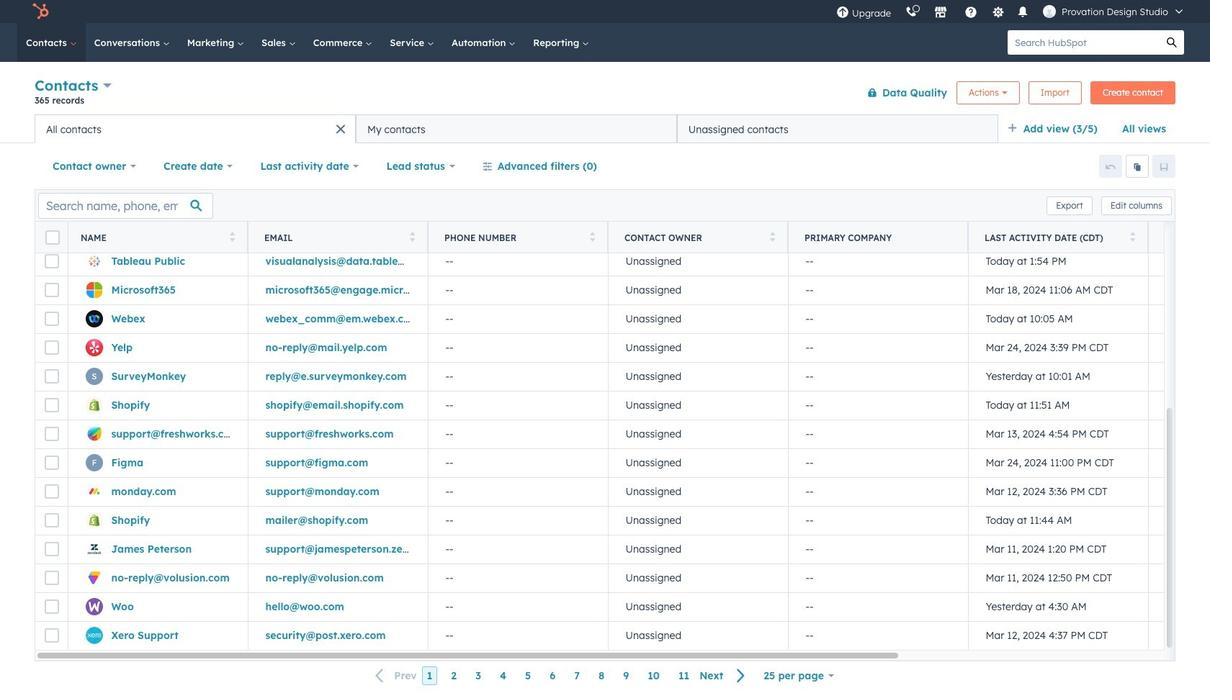 Task type: locate. For each thing, give the bounding box(es) containing it.
column header
[[788, 222, 969, 254]]

4 press to sort. image from the left
[[770, 232, 775, 242]]

menu
[[829, 0, 1193, 23]]

3 press to sort. element from the left
[[590, 232, 595, 244]]

Search HubSpot search field
[[1008, 30, 1160, 55]]

press to sort. element
[[229, 232, 235, 244], [409, 232, 415, 244], [590, 232, 595, 244], [770, 232, 775, 244], [1130, 232, 1135, 244]]

3 press to sort. image from the left
[[590, 232, 595, 242]]

james peterson image
[[1043, 5, 1056, 18]]

5 press to sort. image from the left
[[1130, 232, 1135, 242]]

banner
[[35, 74, 1176, 115]]

1 press to sort. element from the left
[[229, 232, 235, 244]]

Search name, phone, email addresses, or company search field
[[38, 193, 213, 219]]

2 press to sort. element from the left
[[409, 232, 415, 244]]

press to sort. image
[[229, 232, 235, 242], [409, 232, 415, 242], [590, 232, 595, 242], [770, 232, 775, 242], [1130, 232, 1135, 242]]

2 press to sort. image from the left
[[409, 232, 415, 242]]

pagination navigation
[[367, 667, 754, 686]]



Task type: vqa. For each thing, say whether or not it's contained in the screenshot.
Manage card settings image
no



Task type: describe. For each thing, give the bounding box(es) containing it.
marketplaces image
[[934, 6, 947, 19]]

1 press to sort. image from the left
[[229, 232, 235, 242]]

4 press to sort. element from the left
[[770, 232, 775, 244]]

5 press to sort. element from the left
[[1130, 232, 1135, 244]]



